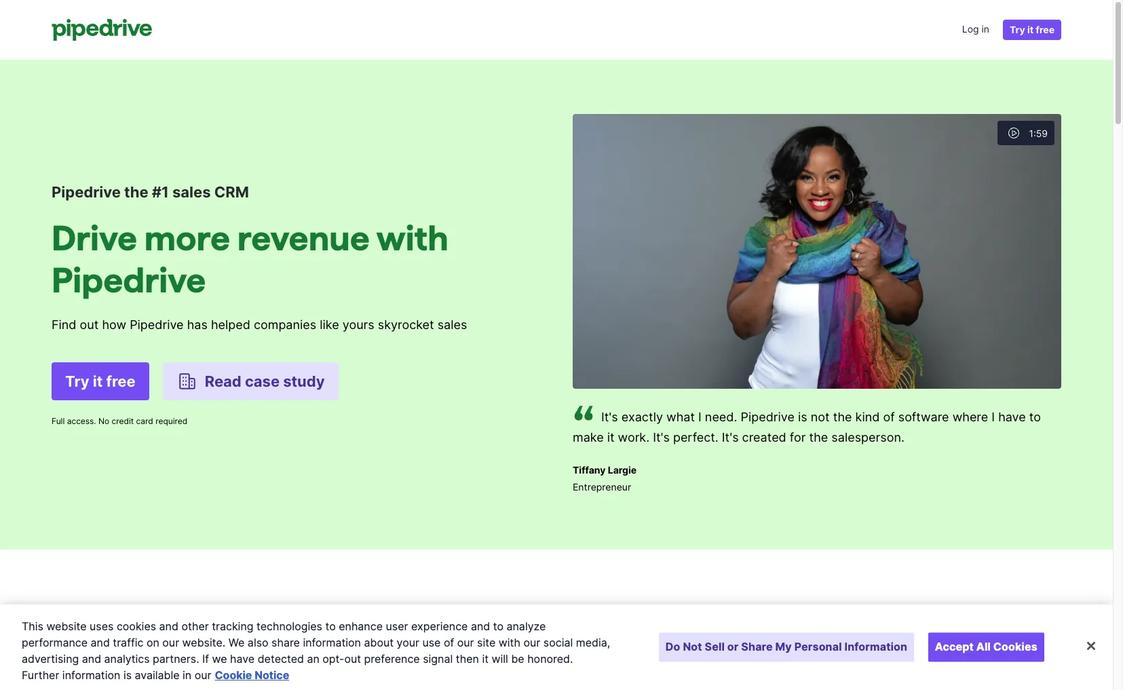 Task type: describe. For each thing, give the bounding box(es) containing it.
exactly
[[622, 410, 663, 424]]

0 horizontal spatial to
[[325, 620, 336, 633]]

sell
[[705, 640, 725, 654]]

privacy alert dialog
[[0, 605, 1113, 690]]

accept
[[935, 640, 974, 654]]

is inside this website uses cookies and other tracking technologies to enhance user experience and to analyze performance and traffic on our website. we also share information about your use of our site with our social media, advertising and analytics partners. if we have detected an opt-out preference signal then it will be honored. further information is available in our
[[123, 669, 132, 682]]

not
[[683, 640, 702, 654]]

0 vertical spatial information
[[303, 636, 361, 650]]

1 horizontal spatial try it free
[[1010, 24, 1055, 35]]

log
[[962, 23, 979, 35]]

about
[[364, 636, 394, 650]]

0 vertical spatial try it free button
[[1003, 20, 1062, 40]]

information
[[845, 640, 908, 654]]

trusted by over 100,000 companies across 179 countries
[[328, 606, 785, 626]]

0 vertical spatial try
[[1010, 24, 1026, 35]]

countries
[[709, 606, 785, 626]]

credit
[[112, 416, 134, 426]]

work.
[[618, 430, 650, 445]]

pipedrive inside it's exactly what i need. pipedrive is not the kind of software where i have to make it work. it's perfect. it's created for the salesperson.
[[741, 410, 795, 424]]

0 horizontal spatial it's
[[601, 410, 618, 424]]

what
[[667, 410, 695, 424]]

available
[[135, 669, 180, 682]]

all
[[977, 640, 991, 654]]

where
[[953, 410, 989, 424]]

access.
[[67, 416, 96, 426]]

0 vertical spatial the
[[124, 183, 148, 201]]

2 horizontal spatial it's
[[722, 430, 739, 445]]

accept all cookies button
[[928, 633, 1045, 662]]

user
[[386, 620, 408, 633]]

enhance
[[339, 620, 383, 633]]

like
[[320, 317, 339, 332]]

find out how pipedrive has helped companies like yours skyrocket sales
[[52, 317, 467, 332]]

will
[[492, 652, 508, 666]]

your
[[397, 636, 419, 650]]

do not sell or share my personal information button
[[659, 633, 914, 662]]

we
[[212, 652, 227, 666]]

signal
[[423, 652, 453, 666]]

not
[[811, 410, 830, 424]]

cookies
[[117, 620, 156, 633]]

for
[[790, 430, 806, 445]]

log in link
[[962, 19, 990, 41]]

1 horizontal spatial free
[[1036, 24, 1055, 35]]

1 horizontal spatial to
[[493, 620, 504, 633]]

notice
[[255, 669, 289, 682]]

my
[[776, 640, 792, 654]]

drive
[[52, 218, 137, 257]]

our up then
[[457, 636, 474, 650]]

full access. no credit card required
[[52, 416, 188, 426]]

0 vertical spatial companies
[[254, 317, 316, 332]]

share
[[272, 636, 300, 650]]

largie
[[608, 464, 637, 476]]

trusted
[[328, 606, 390, 626]]

1 horizontal spatial it's
[[653, 430, 670, 445]]

1 vertical spatial companies
[[528, 606, 616, 626]]

have inside this website uses cookies and other tracking technologies to enhance user experience and to analyze performance and traffic on our website. we also share information about your use of our site with our social media, advertising and analytics partners. if we have detected an opt-out preference signal then it will be honored. further information is available in our
[[230, 652, 255, 666]]

our down if
[[195, 669, 211, 682]]

then
[[456, 652, 479, 666]]

be
[[511, 652, 525, 666]]

xs image
[[1006, 125, 1023, 141]]

out inside this website uses cookies and other tracking technologies to enhance user experience and to analyze performance and traffic on our website. we also share information about your use of our site with our social media, advertising and analytics partners. if we have detected an opt-out preference signal then it will be honored. further information is available in our
[[344, 652, 361, 666]]

have inside it's exactly what i need. pipedrive is not the kind of software where i have to make it work. it's perfect. it's created for the salesperson.
[[999, 410, 1026, 424]]

opt-
[[323, 652, 344, 666]]

software
[[899, 410, 949, 424]]

salesperson.
[[832, 430, 905, 445]]

skyrocket
[[378, 317, 434, 332]]

cookies
[[994, 640, 1038, 654]]

0 horizontal spatial try it free button
[[52, 362, 149, 400]]

media,
[[576, 636, 610, 650]]

read case study link
[[163, 362, 338, 400]]

case
[[245, 372, 280, 390]]

it right log in link
[[1028, 24, 1034, 35]]

0 horizontal spatial try
[[65, 372, 89, 390]]

this website uses cookies and other tracking technologies to enhance user experience and to analyze performance and traffic on our website. we also share information about your use of our site with our social media, advertising and analytics partners. if we have detected an opt-out preference signal then it will be honored. further information is available in our
[[22, 620, 610, 682]]

0 horizontal spatial try it free
[[65, 372, 136, 390]]

it's exactly what i need. pipedrive is not the kind of software where i have to make it work. it's perfect. it's created for the salesperson.
[[573, 410, 1041, 445]]

179
[[677, 606, 705, 626]]

full
[[52, 416, 65, 426]]

this
[[22, 620, 43, 633]]

analytics
[[104, 652, 150, 666]]

site
[[477, 636, 496, 650]]

website.
[[182, 636, 225, 650]]

cookie
[[215, 669, 252, 682]]

read
[[205, 372, 242, 390]]

1 vertical spatial the
[[833, 410, 852, 424]]

need.
[[705, 410, 738, 424]]

drive more revenue with pipedrive
[[52, 218, 449, 299]]

also
[[248, 636, 269, 650]]

advertising
[[22, 652, 79, 666]]

pipedrive inside drive more revenue with pipedrive
[[52, 260, 206, 299]]

cookie notice
[[215, 669, 289, 682]]

traffic
[[113, 636, 144, 650]]

performance
[[22, 636, 88, 650]]

an
[[307, 652, 320, 666]]



Task type: locate. For each thing, give the bounding box(es) containing it.
no
[[98, 416, 109, 426]]

1 vertical spatial have
[[230, 652, 255, 666]]

study
[[283, 372, 325, 390]]

1 vertical spatial out
[[344, 652, 361, 666]]

it's up make
[[601, 410, 618, 424]]

how
[[102, 317, 126, 332]]

it
[[1028, 24, 1034, 35], [93, 372, 103, 390], [607, 430, 615, 445], [482, 652, 489, 666]]

we
[[229, 636, 245, 650]]

tiffany
[[573, 464, 606, 476]]

try it free button right log in link
[[1003, 20, 1062, 40]]

1 horizontal spatial companies
[[528, 606, 616, 626]]

with inside drive more revenue with pipedrive
[[376, 218, 449, 257]]

1 horizontal spatial with
[[499, 636, 521, 650]]

0 vertical spatial free
[[1036, 24, 1055, 35]]

revenue
[[237, 218, 370, 257]]

0 vertical spatial have
[[999, 410, 1026, 424]]

0 horizontal spatial of
[[444, 636, 454, 650]]

companies up social
[[528, 606, 616, 626]]

1 vertical spatial sales
[[438, 317, 467, 332]]

card
[[136, 416, 153, 426]]

0 vertical spatial out
[[80, 317, 99, 332]]

tiffany largie entrepreneur
[[573, 464, 637, 493]]

to up the site
[[493, 620, 504, 633]]

1 horizontal spatial of
[[883, 410, 895, 424]]

try right log in link
[[1010, 24, 1026, 35]]

information
[[303, 636, 361, 650], [62, 669, 120, 682]]

try it free
[[1010, 24, 1055, 35], [65, 372, 136, 390]]

it right make
[[607, 430, 615, 445]]

kind
[[856, 410, 880, 424]]

i
[[699, 410, 702, 424], [992, 410, 995, 424]]

it inside this website uses cookies and other tracking technologies to enhance user experience and to analyze performance and traffic on our website. we also share information about your use of our site with our social media, advertising and analytics partners. if we have detected an opt-out preference signal then it will be honored. further information is available in our
[[482, 652, 489, 666]]

2 vertical spatial the
[[809, 430, 828, 445]]

1 vertical spatial is
[[123, 669, 132, 682]]

have down we
[[230, 652, 255, 666]]

0 vertical spatial in
[[982, 23, 990, 35]]

1 vertical spatial with
[[499, 636, 521, 650]]

0 vertical spatial of
[[883, 410, 895, 424]]

over
[[417, 606, 453, 626]]

1 vertical spatial of
[[444, 636, 454, 650]]

1 horizontal spatial the
[[809, 430, 828, 445]]

0 horizontal spatial sales
[[172, 183, 211, 201]]

the left #1
[[124, 183, 148, 201]]

to
[[1030, 410, 1041, 424], [325, 620, 336, 633], [493, 620, 504, 633]]

1 vertical spatial in
[[183, 669, 192, 682]]

with inside this website uses cookies and other tracking technologies to enhance user experience and to analyze performance and traffic on our website. we also share information about your use of our site with our social media, advertising and analytics partners. if we have detected an opt-out preference signal then it will be honored. further information is available in our
[[499, 636, 521, 650]]

out
[[80, 317, 99, 332], [344, 652, 361, 666]]

0 horizontal spatial in
[[183, 669, 192, 682]]

try it free up the 'no'
[[65, 372, 136, 390]]

have right where
[[999, 410, 1026, 424]]

the down not
[[809, 430, 828, 445]]

of right kind
[[883, 410, 895, 424]]

100,000
[[457, 606, 525, 626]]

0 vertical spatial with
[[376, 218, 449, 257]]

try it free button up the 'no'
[[52, 362, 149, 400]]

cookie notice link
[[215, 669, 289, 682]]

preference
[[364, 652, 420, 666]]

it's
[[601, 410, 618, 424], [653, 430, 670, 445], [722, 430, 739, 445]]

other
[[182, 620, 209, 633]]

of
[[883, 410, 895, 424], [444, 636, 454, 650]]

sales right skyrocket on the top left of page
[[438, 317, 467, 332]]

uses
[[90, 620, 114, 633]]

2 horizontal spatial to
[[1030, 410, 1041, 424]]

1 horizontal spatial have
[[999, 410, 1026, 424]]

0 vertical spatial is
[[798, 410, 808, 424]]

0 horizontal spatial companies
[[254, 317, 316, 332]]

to right where
[[1030, 410, 1041, 424]]

0 horizontal spatial free
[[106, 372, 136, 390]]

1 horizontal spatial is
[[798, 410, 808, 424]]

do
[[666, 640, 681, 654]]

2 horizontal spatial the
[[833, 410, 852, 424]]

entrepreneur
[[573, 481, 631, 493]]

1 horizontal spatial in
[[982, 23, 990, 35]]

pipedrive up "how"
[[52, 260, 206, 299]]

0 horizontal spatial i
[[699, 410, 702, 424]]

companies left like
[[254, 317, 316, 332]]

try it free right log in link
[[1010, 24, 1055, 35]]

tracking
[[212, 620, 254, 633]]

is left not
[[798, 410, 808, 424]]

analyze
[[507, 620, 546, 633]]

sales right #1
[[172, 183, 211, 201]]

it up the 'no'
[[93, 372, 103, 390]]

of inside this website uses cookies and other tracking technologies to enhance user experience and to analyze performance and traffic on our website. we also share information about your use of our site with our social media, advertising and analytics partners. if we have detected an opt-out preference signal then it will be honored. further information is available in our
[[444, 636, 454, 650]]

it inside it's exactly what i need. pipedrive is not the kind of software where i have to make it work. it's perfect. it's created for the salesperson.
[[607, 430, 615, 445]]

to inside it's exactly what i need. pipedrive is not the kind of software where i have to make it work. it's perfect. it's created for the salesperson.
[[1030, 410, 1041, 424]]

it's right work.
[[653, 430, 670, 445]]

0 horizontal spatial with
[[376, 218, 449, 257]]

1 vertical spatial free
[[106, 372, 136, 390]]

it left will
[[482, 652, 489, 666]]

0 horizontal spatial is
[[123, 669, 132, 682]]

free
[[1036, 24, 1055, 35], [106, 372, 136, 390]]

1 horizontal spatial out
[[344, 652, 361, 666]]

try up access.
[[65, 372, 89, 390]]

i right what
[[699, 410, 702, 424]]

and
[[159, 620, 178, 633], [471, 620, 490, 633], [91, 636, 110, 650], [82, 652, 101, 666]]

0 vertical spatial sales
[[172, 183, 211, 201]]

by
[[394, 606, 414, 626]]

across
[[620, 606, 673, 626]]

2 i from the left
[[992, 410, 995, 424]]

the right not
[[833, 410, 852, 424]]

in inside this website uses cookies and other tracking technologies to enhance user experience and to analyze performance and traffic on our website. we also share information about your use of our site with our social media, advertising and analytics partners. if we have detected an opt-out preference signal then it will be honored. further information is available in our
[[183, 669, 192, 682]]

#1
[[152, 183, 169, 201]]

i right where
[[992, 410, 995, 424]]

created
[[742, 430, 787, 445]]

pipedrive up drive
[[52, 183, 121, 201]]

1 horizontal spatial information
[[303, 636, 361, 650]]

pipedrive
[[52, 183, 121, 201], [52, 260, 206, 299], [130, 317, 184, 332], [741, 410, 795, 424]]

of right use
[[444, 636, 454, 650]]

detected
[[258, 652, 304, 666]]

accept all cookies
[[935, 640, 1038, 654]]

1 i from the left
[[699, 410, 702, 424]]

out left "how"
[[80, 317, 99, 332]]

information down analytics
[[62, 669, 120, 682]]

experience
[[411, 620, 468, 633]]

0 horizontal spatial information
[[62, 669, 120, 682]]

do not sell or share my personal information
[[666, 640, 908, 654]]

partners.
[[153, 652, 199, 666]]

perfect.
[[673, 430, 719, 445]]

to left enhance
[[325, 620, 336, 633]]

1 vertical spatial try it free
[[65, 372, 136, 390]]

crm
[[214, 183, 249, 201]]

in down partners.
[[183, 669, 192, 682]]

1 vertical spatial try it free button
[[52, 362, 149, 400]]

it's down need.
[[722, 430, 739, 445]]

1 vertical spatial information
[[62, 669, 120, 682]]

is down analytics
[[123, 669, 132, 682]]

1 horizontal spatial try
[[1010, 24, 1026, 35]]

0 horizontal spatial the
[[124, 183, 148, 201]]

more
[[144, 218, 230, 257]]

technologies
[[257, 620, 322, 633]]

or
[[728, 640, 739, 654]]

pipedrive up created
[[741, 410, 795, 424]]

yours
[[343, 317, 375, 332]]

our down "analyze"
[[524, 636, 541, 650]]

in right log
[[982, 23, 990, 35]]

1 vertical spatial try
[[65, 372, 89, 390]]

find
[[52, 317, 76, 332]]

on
[[147, 636, 159, 650]]

personal
[[795, 640, 842, 654]]

website
[[46, 620, 87, 633]]

try
[[1010, 24, 1026, 35], [65, 372, 89, 390]]

information up opt-
[[303, 636, 361, 650]]

log in
[[962, 23, 990, 35]]

out down enhance
[[344, 652, 361, 666]]

1:59 button
[[573, 106, 1062, 397]]

is
[[798, 410, 808, 424], [123, 669, 132, 682]]

use
[[423, 636, 441, 650]]

social
[[544, 636, 573, 650]]

required
[[156, 416, 188, 426]]

in
[[982, 23, 990, 35], [183, 669, 192, 682]]

read case study
[[205, 372, 325, 390]]

of inside it's exactly what i need. pipedrive is not the kind of software where i have to make it work. it's perfect. it's created for the salesperson.
[[883, 410, 895, 424]]

1 horizontal spatial try it free button
[[1003, 20, 1062, 40]]

our
[[162, 636, 179, 650], [457, 636, 474, 650], [524, 636, 541, 650], [195, 669, 211, 682]]

0 horizontal spatial have
[[230, 652, 255, 666]]

our up partners.
[[162, 636, 179, 650]]

make
[[573, 430, 604, 445]]

1:59
[[1029, 127, 1048, 139]]

is inside it's exactly what i need. pipedrive is not the kind of software where i have to make it work. it's perfect. it's created for the salesperson.
[[798, 410, 808, 424]]

has
[[187, 317, 208, 332]]

honored.
[[528, 652, 573, 666]]

have
[[999, 410, 1026, 424], [230, 652, 255, 666]]

1 horizontal spatial i
[[992, 410, 995, 424]]

1 horizontal spatial sales
[[438, 317, 467, 332]]

pipedrive the #1 sales crm
[[52, 183, 249, 201]]

0 vertical spatial try it free
[[1010, 24, 1055, 35]]

0 horizontal spatial out
[[80, 317, 99, 332]]

pipedrive left has
[[130, 317, 184, 332]]



Task type: vqa. For each thing, say whether or not it's contained in the screenshot.
Find
yes



